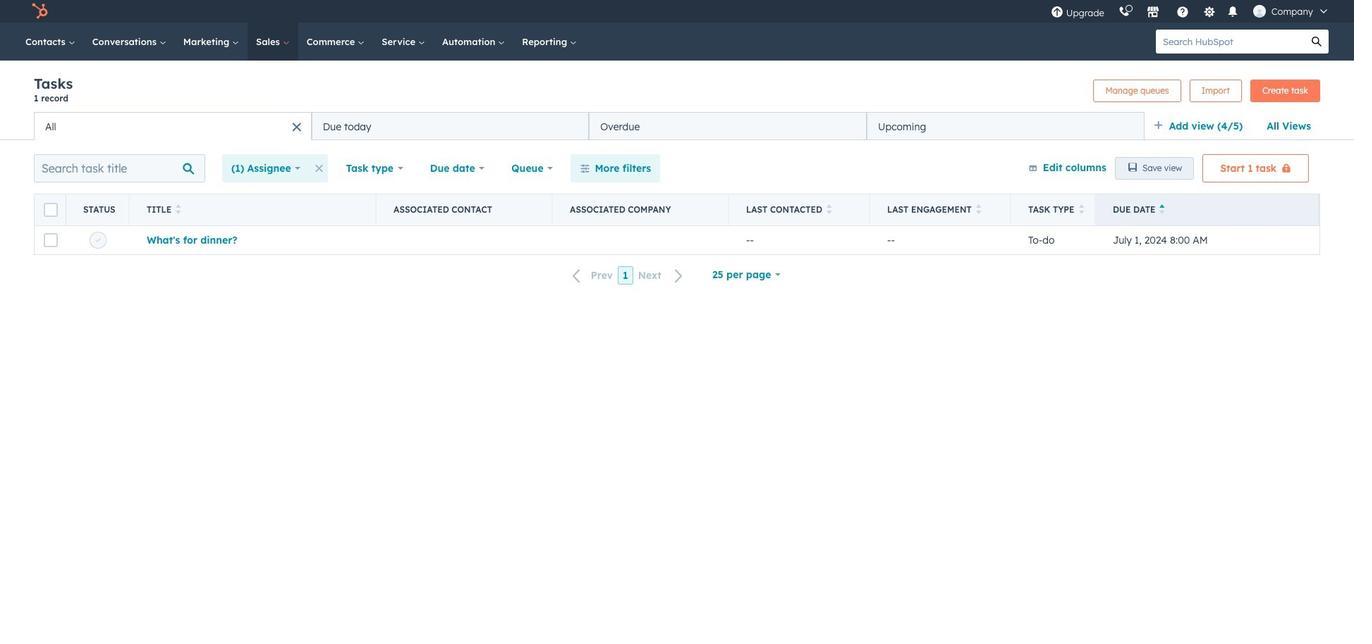 Task type: locate. For each thing, give the bounding box(es) containing it.
3 press to sort. element from the left
[[976, 205, 981, 216]]

press to sort. image
[[176, 205, 181, 214], [827, 205, 832, 214], [976, 205, 981, 214], [1079, 205, 1084, 214]]

banner
[[34, 75, 1320, 112]]

menu
[[1044, 0, 1337, 23]]

column header
[[35, 195, 66, 226], [66, 195, 130, 226], [377, 195, 553, 226], [553, 195, 729, 226]]

1 press to sort. element from the left
[[176, 205, 181, 216]]

Search HubSpot search field
[[1156, 30, 1305, 54]]

tab list
[[34, 112, 1145, 140]]

4 column header from the left
[[553, 195, 729, 226]]

3 column header from the left
[[377, 195, 553, 226]]

press to sort. element
[[176, 205, 181, 216], [827, 205, 832, 216], [976, 205, 981, 216], [1079, 205, 1084, 216]]

1 column header from the left
[[35, 195, 66, 226]]



Task type: describe. For each thing, give the bounding box(es) containing it.
2 press to sort. image from the left
[[827, 205, 832, 214]]

marketplaces image
[[1147, 6, 1159, 19]]

jacob simon image
[[1253, 5, 1266, 18]]

ascending sort. press to sort descending. element
[[1160, 205, 1165, 216]]

4 press to sort. image from the left
[[1079, 205, 1084, 214]]

2 column header from the left
[[66, 195, 130, 226]]

task status: not completed image
[[95, 238, 101, 244]]

4 press to sort. element from the left
[[1079, 205, 1084, 216]]

pagination navigation
[[564, 267, 692, 285]]

3 press to sort. image from the left
[[976, 205, 981, 214]]

2 press to sort. element from the left
[[827, 205, 832, 216]]

1 press to sort. image from the left
[[176, 205, 181, 214]]

Search task title search field
[[34, 154, 205, 183]]

ascending sort. press to sort descending. image
[[1160, 205, 1165, 214]]



Task type: vqa. For each thing, say whether or not it's contained in the screenshot.
LINE
no



